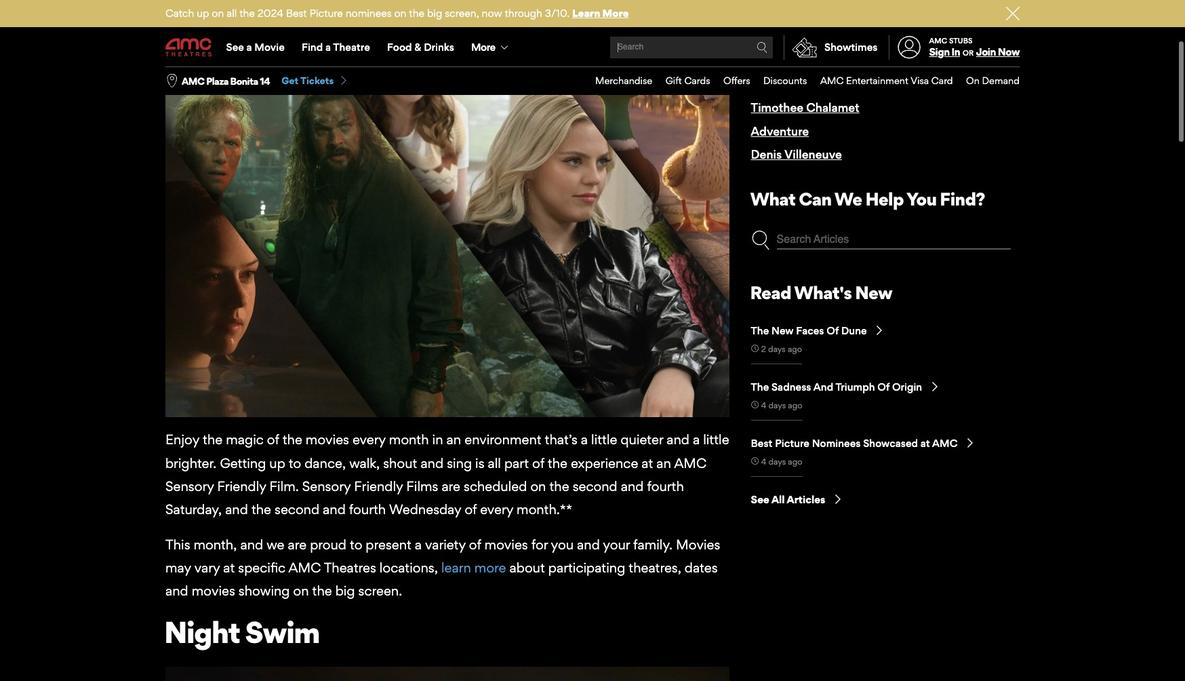 Task type: locate. For each thing, give the bounding box(es) containing it.
3/10.
[[545, 7, 570, 20]]

see left the movie
[[226, 41, 244, 54]]

and down the experience on the bottom of the page
[[621, 477, 644, 493]]

on
[[967, 75, 980, 86]]

up up film.
[[270, 453, 285, 470]]

1 horizontal spatial an
[[657, 453, 671, 470]]

2 horizontal spatial at
[[921, 436, 931, 448]]

big down theatres
[[336, 582, 355, 598]]

or
[[963, 48, 974, 58]]

see inside menu
[[226, 41, 244, 54]]

and
[[667, 430, 690, 447], [421, 453, 444, 470], [621, 477, 644, 493], [225, 500, 248, 516], [323, 500, 346, 516], [240, 535, 263, 552], [577, 535, 600, 552], [166, 582, 188, 598]]

1 vertical spatial published date image
[[751, 456, 759, 464]]

fourth down quieter
[[647, 477, 684, 493]]

the down theatres
[[312, 582, 332, 598]]

all left 2024
[[227, 7, 237, 20]]

sci-fi link
[[751, 24, 979, 47]]

adventure link
[[751, 118, 979, 142]]

menu
[[166, 28, 1020, 66], [582, 67, 1020, 95]]

0 horizontal spatial fourth
[[349, 500, 386, 516]]

up right "catch"
[[197, 7, 209, 20]]

0 vertical spatial 4
[[762, 399, 767, 409]]

submit search image
[[751, 229, 770, 248]]

and
[[814, 379, 834, 392]]

published date element for best picture nominees showcased at amc
[[751, 456, 759, 464]]

0 horizontal spatial second
[[275, 500, 320, 516]]

showing
[[239, 582, 290, 598]]

1 vertical spatial ago
[[788, 399, 803, 409]]

best
[[286, 7, 307, 20], [751, 436, 773, 448]]

you
[[907, 187, 937, 208]]

movies down vary
[[192, 582, 235, 598]]

1 vertical spatial the
[[751, 379, 769, 392]]

published date element
[[751, 343, 759, 351], [751, 400, 759, 407], [751, 456, 759, 464]]

0 vertical spatial movies
[[306, 430, 349, 447]]

1 4 days ago from the top
[[762, 399, 803, 409]]

0 horizontal spatial at
[[223, 558, 235, 575]]

picture left nominees
[[775, 436, 810, 448]]

published date image down published date icon
[[751, 400, 759, 407]]

2 vertical spatial movies
[[192, 582, 235, 598]]

to
[[289, 453, 301, 470], [350, 535, 362, 552]]

amc inside this month, and we are proud to present a variety of movies for you and your family. movies may vary at specific amc theatres locations,
[[289, 558, 321, 575]]

1 horizontal spatial sensory
[[302, 477, 351, 493]]

1 vertical spatial big
[[336, 582, 355, 598]]

1 horizontal spatial second
[[573, 477, 618, 493]]

0 vertical spatial ago
[[788, 343, 803, 353]]

on up 'month.**'
[[531, 477, 546, 493]]

denis villeneuve
[[751, 146, 842, 160]]

1 vertical spatial movies
[[485, 535, 528, 552]]

0 vertical spatial published date element
[[751, 343, 759, 351]]

are
[[442, 477, 461, 493], [288, 535, 307, 552]]

movies for participating
[[192, 582, 235, 598]]

2 little from the left
[[704, 430, 730, 447]]

more right learn
[[603, 7, 629, 20]]

a left the movie
[[247, 41, 252, 54]]

amc logo image
[[166, 38, 213, 57], [166, 38, 213, 57]]

0 horizontal spatial see
[[226, 41, 244, 54]]

theatres,
[[629, 558, 682, 575]]

showtimes link
[[784, 35, 878, 60]]

are down the sing
[[442, 477, 461, 493]]

0 horizontal spatial best
[[286, 7, 307, 20]]

amc stubs sign in or join now
[[930, 36, 1020, 58]]

about participating theatres, dates and movies showing on the big screen.
[[166, 558, 718, 598]]

all
[[772, 492, 785, 505]]

the down film.
[[252, 500, 271, 516]]

published date image
[[751, 343, 759, 351]]

fourth
[[647, 477, 684, 493], [349, 500, 386, 516]]

days down sadness
[[769, 399, 786, 409]]

fourth up "present"
[[349, 500, 386, 516]]

stubs
[[950, 36, 973, 45]]

1 vertical spatial best
[[751, 436, 773, 448]]

what can we help you find?
[[750, 187, 986, 208]]

4 days ago for picture
[[762, 455, 803, 465]]

dune
[[842, 323, 867, 336]]

ago down sadness
[[788, 399, 803, 409]]

0 vertical spatial days
[[769, 343, 786, 353]]

1 days from the top
[[769, 343, 786, 353]]

2 vertical spatial ago
[[788, 455, 803, 465]]

the
[[751, 323, 769, 336], [751, 379, 769, 392]]

1 horizontal spatial all
[[488, 453, 501, 470]]

1 horizontal spatial up
[[270, 453, 285, 470]]

second down the experience on the bottom of the page
[[573, 477, 618, 493]]

sensory down brighter.
[[166, 477, 214, 493]]

articles
[[787, 492, 826, 505]]

0 vertical spatial published date image
[[751, 400, 759, 407]]

0 horizontal spatial all
[[227, 7, 237, 20]]

1 the from the top
[[751, 323, 769, 336]]

friendly down walk,
[[354, 477, 403, 493]]

days for picture
[[769, 455, 786, 465]]

are inside enjoy the magic of the movies every month in an environment that's a little quieter and a little brighter. getting up to dance, walk, shout and sing is all part of the experience at an amc sensory friendly film. sensory friendly films are scheduled on the second and fourth saturday, and the second and fourth wednesday of every month.**
[[442, 477, 461, 493]]

1 vertical spatial more
[[471, 41, 495, 54]]

1 vertical spatial to
[[350, 535, 362, 552]]

1 vertical spatial new
[[772, 323, 794, 336]]

and up "proud"
[[323, 500, 346, 516]]

get
[[282, 75, 299, 86]]

movies up "more"
[[485, 535, 528, 552]]

friendly
[[790, 52, 835, 66], [217, 477, 266, 493], [354, 477, 403, 493]]

days
[[769, 343, 786, 353], [769, 399, 786, 409], [769, 455, 786, 465]]

menu down family friendly
[[582, 67, 1020, 95]]

cards
[[685, 75, 711, 86]]

1 little from the left
[[592, 430, 618, 447]]

on right nominees
[[394, 7, 407, 20]]

friendly up discounts
[[790, 52, 835, 66]]

3 published date element from the top
[[751, 456, 759, 464]]

4 down 2
[[762, 399, 767, 409]]

showtimes
[[825, 41, 878, 54]]

on demand
[[967, 75, 1020, 86]]

the down that's
[[548, 453, 568, 470]]

1 horizontal spatial picture
[[775, 436, 810, 448]]

3 days from the top
[[769, 455, 786, 465]]

days right 2
[[769, 343, 786, 353]]

1 horizontal spatial are
[[442, 477, 461, 493]]

0 vertical spatial menu
[[166, 28, 1020, 66]]

on inside enjoy the magic of the movies every month in an environment that's a little quieter and a little brighter. getting up to dance, walk, shout and sing is all part of the experience at an amc sensory friendly film. sensory friendly films are scheduled on the second and fourth saturday, and the second and fourth wednesday of every month.**
[[531, 477, 546, 493]]

2 the from the top
[[751, 379, 769, 392]]

every down scheduled
[[480, 500, 514, 516]]

4
[[762, 399, 767, 409], [762, 455, 767, 465]]

1 horizontal spatial big
[[427, 7, 442, 20]]

0 vertical spatial picture
[[310, 7, 343, 20]]

movies
[[676, 535, 721, 552]]

2 horizontal spatial movies
[[485, 535, 528, 552]]

2 vertical spatial days
[[769, 455, 786, 465]]

1 sensory from the left
[[166, 477, 214, 493]]

catch up on all the 2024 best picture nominees on the big screen, now through 3/10. learn more
[[166, 7, 629, 20]]

an down quieter
[[657, 453, 671, 470]]

an right in
[[447, 430, 461, 447]]

0 vertical spatial are
[[442, 477, 461, 493]]

1 vertical spatial menu
[[582, 67, 1020, 95]]

0 horizontal spatial movies
[[192, 582, 235, 598]]

of inside this month, and we are proud to present a variety of movies for you and your family. movies may vary at specific amc theatres locations,
[[469, 535, 481, 552]]

1 vertical spatial are
[[288, 535, 307, 552]]

1 horizontal spatial more
[[603, 7, 629, 20]]

on right 'showing'
[[293, 582, 309, 598]]

2 4 days ago from the top
[[762, 455, 803, 465]]

0 vertical spatial second
[[573, 477, 618, 493]]

gift cards
[[666, 75, 711, 86]]

published date image for the
[[751, 400, 759, 407]]

are inside this month, and we are proud to present a variety of movies for you and your family. movies may vary at specific amc theatres locations,
[[288, 535, 307, 552]]

4 days ago down sadness
[[762, 399, 803, 409]]

showtimes image
[[785, 35, 825, 60]]

2 4 from the top
[[762, 455, 767, 465]]

4 days ago up all
[[762, 455, 803, 465]]

1 vertical spatial all
[[488, 453, 501, 470]]

sign in button
[[930, 46, 961, 58]]

and down may
[[166, 582, 188, 598]]

2 published date element from the top
[[751, 400, 759, 407]]

experience
[[571, 453, 639, 470]]

showcased
[[864, 436, 919, 448]]

see for see all articles
[[751, 492, 770, 505]]

0 horizontal spatial big
[[336, 582, 355, 598]]

1 horizontal spatial friendly
[[354, 477, 403, 493]]

timothee chalamet link
[[751, 95, 979, 118]]

sign in or join amc stubs element
[[889, 28, 1020, 66]]

month,
[[194, 535, 237, 552]]

ago
[[788, 343, 803, 353], [788, 399, 803, 409], [788, 455, 803, 465]]

0 vertical spatial to
[[289, 453, 301, 470]]

at down quieter
[[642, 453, 653, 470]]

0 horizontal spatial friendly
[[217, 477, 266, 493]]

to up film.
[[289, 453, 301, 470]]

published date image
[[751, 400, 759, 407], [751, 456, 759, 464]]

night swim
[[164, 612, 319, 649]]

of
[[827, 323, 839, 336], [878, 379, 890, 392]]

0 vertical spatial new
[[856, 280, 893, 302]]

new up the new faces of dune link
[[856, 280, 893, 302]]

at inside best picture nominees showcased at amc link
[[921, 436, 931, 448]]

ago for sadness
[[788, 399, 803, 409]]

1 horizontal spatial see
[[751, 492, 770, 505]]

ago down 'the new faces of dune'
[[788, 343, 803, 353]]

a right quieter
[[693, 430, 700, 447]]

published date element for the new faces of dune
[[751, 343, 759, 351]]

menu down learn
[[166, 28, 1020, 66]]

1 vertical spatial days
[[769, 399, 786, 409]]

4 days ago
[[762, 399, 803, 409], [762, 455, 803, 465]]

see a movie
[[226, 41, 285, 54]]

0 horizontal spatial picture
[[310, 7, 343, 20]]

the left sadness
[[751, 379, 769, 392]]

1 vertical spatial second
[[275, 500, 320, 516]]

0 vertical spatial fourth
[[647, 477, 684, 493]]

big left screen, on the left top of page
[[427, 7, 442, 20]]

1 horizontal spatial every
[[480, 500, 514, 516]]

search the AMC website text field
[[616, 42, 757, 53]]

find a theatre link
[[293, 28, 379, 66]]

a
[[247, 41, 252, 54], [326, 41, 331, 54], [581, 430, 588, 447], [693, 430, 700, 447], [415, 535, 422, 552]]

find
[[302, 41, 323, 54]]

1 published date element from the top
[[751, 343, 759, 351]]

movies up dance,
[[306, 430, 349, 447]]

find?
[[940, 187, 986, 208]]

at right vary
[[223, 558, 235, 575]]

this
[[166, 535, 190, 552]]

through
[[505, 7, 543, 20]]

movies
[[306, 430, 349, 447], [485, 535, 528, 552], [192, 582, 235, 598]]

0 vertical spatial every
[[353, 430, 386, 447]]

movies inside enjoy the magic of the movies every month in an environment that's a little quieter and a little brighter. getting up to dance, walk, shout and sing is all part of the experience at an amc sensory friendly film. sensory friendly films are scheduled on the second and fourth saturday, and the second and fourth wednesday of every month.**
[[306, 430, 349, 447]]

1 horizontal spatial at
[[642, 453, 653, 470]]

0 horizontal spatial little
[[592, 430, 618, 447]]

days up all
[[769, 455, 786, 465]]

of up learn more link
[[469, 535, 481, 552]]

ago up see all articles link
[[788, 455, 803, 465]]

0 vertical spatial the
[[751, 323, 769, 336]]

and up "month,"
[[225, 500, 248, 516]]

the new faces of dune
[[751, 323, 867, 336]]

the up &
[[409, 7, 425, 20]]

more down now
[[471, 41, 495, 54]]

amc
[[930, 36, 948, 45], [821, 75, 844, 86], [182, 75, 204, 87], [933, 436, 958, 448], [675, 453, 707, 470], [289, 558, 321, 575]]

1 vertical spatial see
[[751, 492, 770, 505]]

to inside enjoy the magic of the movies every month in an environment that's a little quieter and a little brighter. getting up to dance, walk, shout and sing is all part of the experience at an amc sensory friendly film. sensory friendly films are scheduled on the second and fourth saturday, and the second and fourth wednesday of every month.**
[[289, 453, 301, 470]]

1 vertical spatial 4
[[762, 455, 767, 465]]

1 vertical spatial published date element
[[751, 400, 759, 407]]

see a movie link
[[218, 28, 293, 66]]

0 vertical spatial big
[[427, 7, 442, 20]]

published date element left 2
[[751, 343, 759, 351]]

see
[[226, 41, 244, 54], [751, 492, 770, 505]]

up inside enjoy the magic of the movies every month in an environment that's a little quieter and a little brighter. getting up to dance, walk, shout and sing is all part of the experience at an amc sensory friendly film. sensory friendly films are scheduled on the second and fourth saturday, and the second and fourth wednesday of every month.**
[[270, 453, 285, 470]]

amc inside the amc stubs sign in or join now
[[930, 36, 948, 45]]

a right that's
[[581, 430, 588, 447]]

every up walk,
[[353, 430, 386, 447]]

4 up see all articles
[[762, 455, 767, 465]]

0 vertical spatial 4 days ago
[[762, 399, 803, 409]]

1 4 from the top
[[762, 399, 767, 409]]

card
[[932, 75, 953, 86]]

user profile image
[[891, 36, 929, 59]]

best right 2024
[[286, 7, 307, 20]]

all right the is
[[488, 453, 501, 470]]

faces
[[797, 323, 825, 336]]

0 vertical spatial see
[[226, 41, 244, 54]]

2 sensory from the left
[[302, 477, 351, 493]]

0 horizontal spatial sensory
[[166, 477, 214, 493]]

now
[[482, 7, 502, 20]]

a up locations,
[[415, 535, 422, 552]]

of left origin
[[878, 379, 890, 392]]

the up film.
[[283, 430, 302, 447]]

we
[[835, 187, 863, 208]]

of left dune
[[827, 323, 839, 336]]

movies inside this month, and we are proud to present a variety of movies for you and your family. movies may vary at specific amc theatres locations,
[[485, 535, 528, 552]]

best up all
[[751, 436, 773, 448]]

1 published date image from the top
[[751, 400, 759, 407]]

little
[[592, 430, 618, 447], [704, 430, 730, 447]]

gift cards link
[[653, 67, 711, 95]]

family.
[[634, 535, 673, 552]]

0 vertical spatial an
[[447, 430, 461, 447]]

2 vertical spatial published date element
[[751, 456, 759, 464]]

are right we
[[288, 535, 307, 552]]

1 horizontal spatial little
[[704, 430, 730, 447]]

2 published date image from the top
[[751, 456, 759, 464]]

1 vertical spatial of
[[878, 379, 890, 392]]

on
[[212, 7, 224, 20], [394, 7, 407, 20], [531, 477, 546, 493], [293, 582, 309, 598]]

catch
[[166, 7, 194, 20]]

friendly down getting
[[217, 477, 266, 493]]

of down scheduled
[[465, 500, 477, 516]]

0 horizontal spatial are
[[288, 535, 307, 552]]

2 vertical spatial at
[[223, 558, 235, 575]]

0 vertical spatial up
[[197, 7, 209, 20]]

1 horizontal spatial movies
[[306, 430, 349, 447]]

published date element up see all articles
[[751, 456, 759, 464]]

variety
[[425, 535, 466, 552]]

more inside more 'button'
[[471, 41, 495, 54]]

1 vertical spatial at
[[642, 453, 653, 470]]

villeneuve
[[785, 146, 842, 160]]

1 vertical spatial fourth
[[349, 500, 386, 516]]

0 vertical spatial at
[[921, 436, 931, 448]]

0 vertical spatial of
[[827, 323, 839, 336]]

0 horizontal spatial up
[[197, 7, 209, 20]]

to inside this month, and we are proud to present a variety of movies for you and your family. movies may vary at specific amc theatres locations,
[[350, 535, 362, 552]]

1 horizontal spatial to
[[350, 535, 362, 552]]

published date image for best
[[751, 456, 759, 464]]

1 horizontal spatial of
[[878, 379, 890, 392]]

0 horizontal spatial more
[[471, 41, 495, 54]]

dance,
[[305, 453, 346, 470]]

tickets
[[301, 75, 334, 86]]

and up participating
[[577, 535, 600, 552]]

at right showcased
[[921, 436, 931, 448]]

big
[[427, 7, 442, 20], [336, 582, 355, 598]]

sensory friendly films on the big screen image
[[166, 13, 730, 416]]

swim
[[245, 612, 319, 649]]

new up 2 days ago
[[772, 323, 794, 336]]

sensory down dance,
[[302, 477, 351, 493]]

timothee chalamet
[[751, 99, 860, 113]]

published date image up see all articles
[[751, 456, 759, 464]]

0 vertical spatial all
[[227, 7, 237, 20]]

the sadness and triumph of origin link
[[751, 379, 1012, 393]]

see left all
[[751, 492, 770, 505]]

1 horizontal spatial best
[[751, 436, 773, 448]]

2 days from the top
[[769, 399, 786, 409]]

1 horizontal spatial new
[[856, 280, 893, 302]]

0 vertical spatial more
[[603, 7, 629, 20]]

bonita
[[230, 75, 258, 87]]

published date element down published date icon
[[751, 400, 759, 407]]

can
[[799, 187, 832, 208]]

1 vertical spatial up
[[270, 453, 285, 470]]

1 vertical spatial 4 days ago
[[762, 455, 803, 465]]

movies inside about participating theatres, dates and movies showing on the big screen.
[[192, 582, 235, 598]]

picture up find a theatre
[[310, 7, 343, 20]]

every
[[353, 430, 386, 447], [480, 500, 514, 516]]

movie
[[255, 41, 285, 54]]

second down film.
[[275, 500, 320, 516]]

the up published date icon
[[751, 323, 769, 336]]

help
[[866, 187, 904, 208]]

merchandise link
[[582, 67, 653, 95]]

0 horizontal spatial to
[[289, 453, 301, 470]]

to up theatres
[[350, 535, 362, 552]]



Task type: describe. For each thing, give the bounding box(es) containing it.
of right magic
[[267, 430, 279, 447]]

submit search element
[[751, 229, 770, 248]]

4 days ago for sadness
[[762, 399, 803, 409]]

of right part
[[532, 453, 545, 470]]

ago for picture
[[788, 455, 803, 465]]

1 vertical spatial an
[[657, 453, 671, 470]]

and left we
[[240, 535, 263, 552]]

the for the new faces of dune
[[751, 323, 769, 336]]

you
[[551, 535, 574, 552]]

see for see a movie
[[226, 41, 244, 54]]

is
[[476, 453, 485, 470]]

a right find
[[326, 41, 331, 54]]

the inside about participating theatres, dates and movies showing on the big screen.
[[312, 582, 332, 598]]

demand
[[983, 75, 1020, 86]]

published date element for the sadness and triumph of origin
[[751, 400, 759, 407]]

sign
[[930, 46, 950, 58]]

entertainment
[[847, 75, 909, 86]]

discounts
[[764, 75, 807, 86]]

4 for best
[[762, 455, 767, 465]]

wednesday
[[389, 500, 462, 516]]

month
[[389, 430, 429, 447]]

screen,
[[445, 7, 479, 20]]

movies for the
[[306, 430, 349, 447]]

join now button
[[977, 46, 1020, 58]]

film.
[[270, 477, 299, 493]]

all inside enjoy the magic of the movies every month in an environment that's a little quieter and a little brighter. getting up to dance, walk, shout and sing is all part of the experience at an amc sensory friendly film. sensory friendly films are scheduled on the second and fourth saturday, and the second and fourth wednesday of every month.**
[[488, 453, 501, 470]]

1 vertical spatial every
[[480, 500, 514, 516]]

menu containing merchandise
[[582, 67, 1020, 95]]

merchandise
[[596, 75, 653, 86]]

chalamet
[[807, 99, 860, 113]]

origin
[[893, 379, 923, 392]]

screen.
[[359, 582, 402, 598]]

amc inside button
[[182, 75, 204, 87]]

days for new
[[769, 343, 786, 353]]

1 vertical spatial picture
[[775, 436, 810, 448]]

on demand link
[[953, 67, 1020, 95]]

amc plaza bonita 14 button
[[182, 74, 270, 88]]

enjoy the magic of the movies every month in an environment that's a little quieter and a little brighter. getting up to dance, walk, shout and sing is all part of the experience at an amc sensory friendly film. sensory friendly films are scheduled on the second and fourth saturday, and the second and fourth wednesday of every month.**
[[166, 430, 730, 516]]

sci-
[[751, 28, 773, 42]]

and down in
[[421, 453, 444, 470]]

may
[[166, 558, 191, 575]]

submit search icon image
[[757, 42, 768, 53]]

0 horizontal spatial an
[[447, 430, 461, 447]]

zendaya link
[[751, 71, 979, 95]]

4 for the
[[762, 399, 767, 409]]

0 vertical spatial best
[[286, 7, 307, 20]]

2 days ago
[[762, 343, 803, 353]]

at inside this month, and we are proud to present a variety of movies for you and your family. movies may vary at specific amc theatres locations,
[[223, 558, 235, 575]]

14
[[260, 75, 270, 87]]

see all articles
[[751, 492, 828, 505]]

food & drinks link
[[379, 28, 463, 66]]

present
[[366, 535, 412, 552]]

sci-fi
[[751, 28, 783, 42]]

amc inside enjoy the magic of the movies every month in an environment that's a little quieter and a little brighter. getting up to dance, walk, shout and sing is all part of the experience at an amc sensory friendly film. sensory friendly films are scheduled on the second and fourth saturday, and the second and fourth wednesday of every month.**
[[675, 453, 707, 470]]

the left 2024
[[240, 7, 255, 20]]

the new faces of dune link
[[751, 323, 1012, 337]]

on right "catch"
[[212, 7, 224, 20]]

days for sadness
[[769, 399, 786, 409]]

on inside about participating theatres, dates and movies showing on the big screen.
[[293, 582, 309, 598]]

part
[[505, 453, 529, 470]]

offers link
[[711, 67, 751, 95]]

the for the sadness and triumph of origin
[[751, 379, 769, 392]]

brighter.
[[166, 453, 217, 470]]

see all articles link
[[751, 492, 843, 505]]

2 horizontal spatial friendly
[[790, 52, 835, 66]]

in
[[952, 46, 961, 58]]

gift
[[666, 75, 682, 86]]

2024
[[258, 7, 283, 20]]

films
[[407, 477, 438, 493]]

proud
[[310, 535, 347, 552]]

shout
[[383, 453, 417, 470]]

what's
[[794, 280, 852, 302]]

theatre
[[333, 41, 370, 54]]

a inside this month, and we are proud to present a variety of movies for you and your family. movies may vary at specific amc theatres locations,
[[415, 535, 422, 552]]

at inside enjoy the magic of the movies every month in an environment that's a little quieter and a little brighter. getting up to dance, walk, shout and sing is all part of the experience at an amc sensory friendly film. sensory friendly films are scheduled on the second and fourth saturday, and the second and fourth wednesday of every month.**
[[642, 453, 653, 470]]

and right quieter
[[667, 430, 690, 447]]

denis
[[751, 146, 782, 160]]

best picture nominees showcased at amc
[[751, 436, 958, 448]]

0 horizontal spatial of
[[827, 323, 839, 336]]

visa
[[911, 75, 929, 86]]

saturday,
[[166, 500, 222, 516]]

family
[[751, 52, 787, 66]]

offers
[[724, 75, 751, 86]]

theatres
[[324, 558, 376, 575]]

and inside about participating theatres, dates and movies showing on the big screen.
[[166, 582, 188, 598]]

for
[[532, 535, 548, 552]]

timothee
[[751, 99, 804, 113]]

read
[[750, 280, 792, 302]]

specific
[[238, 558, 286, 575]]

learn
[[442, 558, 471, 575]]

amc plaza bonita 14
[[182, 75, 270, 87]]

drinks
[[424, 41, 454, 54]]

big inside about participating theatres, dates and movies showing on the big screen.
[[336, 582, 355, 598]]

ago for new
[[788, 343, 803, 353]]

0 horizontal spatial every
[[353, 430, 386, 447]]

learn more
[[442, 558, 506, 575]]

your
[[603, 535, 630, 552]]

menu containing more
[[166, 28, 1020, 66]]

cookie consent banner dialog
[[0, 644, 1186, 681]]

getting
[[220, 453, 266, 470]]

night
[[164, 612, 240, 649]]

adventure
[[751, 122, 809, 137]]

vary
[[195, 558, 220, 575]]

the right enjoy
[[203, 430, 223, 447]]

&
[[415, 41, 422, 54]]

what
[[750, 187, 796, 208]]

nominees
[[346, 7, 392, 20]]

search AMC Scene articles text field
[[777, 229, 1012, 248]]

learn more link
[[572, 7, 629, 20]]

join
[[977, 46, 996, 58]]

best picture nominees showcased at amc link
[[751, 436, 1012, 449]]

this month, and we are proud to present a variety of movies for you and your family. movies may vary at specific amc theatres locations,
[[166, 535, 721, 575]]

learn more link
[[442, 558, 506, 575]]

month.**
[[517, 500, 573, 516]]

now
[[998, 46, 1020, 58]]

about
[[510, 558, 545, 575]]

the up 'month.**'
[[550, 477, 570, 493]]

sing
[[447, 453, 472, 470]]

family friendly
[[751, 52, 835, 66]]

0 horizontal spatial new
[[772, 323, 794, 336]]

environment
[[465, 430, 542, 447]]

1 horizontal spatial fourth
[[647, 477, 684, 493]]

walk,
[[349, 453, 380, 470]]



Task type: vqa. For each thing, say whether or not it's contained in the screenshot.
Swim
yes



